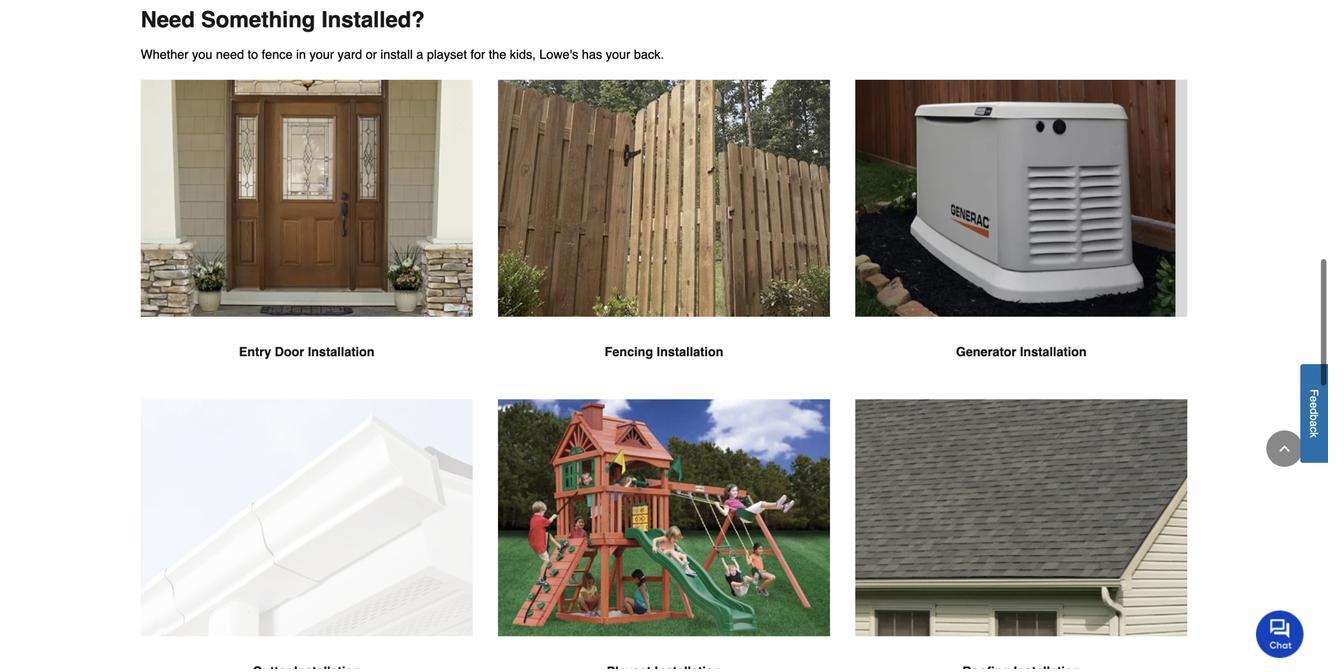Task type: locate. For each thing, give the bounding box(es) containing it.
1 e from the top
[[1308, 396, 1321, 403]]

your right in
[[309, 47, 334, 62]]

e up d
[[1308, 396, 1321, 403]]

1 installation from the left
[[308, 345, 375, 359]]

in
[[296, 47, 306, 62]]

f e e d b a c k button
[[1300, 365, 1328, 463]]

a natural wood door with glass panels. image
[[141, 80, 473, 317]]

a up k
[[1308, 421, 1321, 427]]

1 horizontal spatial installation
[[657, 345, 723, 359]]

whether
[[141, 47, 189, 62]]

installation
[[308, 345, 375, 359], [657, 345, 723, 359], [1020, 345, 1087, 359]]

a right install at the left top of page
[[416, 47, 423, 62]]

yard
[[338, 47, 362, 62]]

0 horizontal spatial a
[[416, 47, 423, 62]]

fencing installation link
[[498, 80, 830, 400]]

you
[[192, 47, 212, 62]]

c
[[1308, 427, 1321, 433]]

a inside button
[[1308, 421, 1321, 427]]

e up the "b"
[[1308, 403, 1321, 409]]

whether you need to fence in your yard or install a playset for the kids, lowe's has your back.
[[141, 47, 664, 62]]

your
[[309, 47, 334, 62], [606, 47, 630, 62]]

installation inside fencing installation link
[[657, 345, 723, 359]]

1 horizontal spatial your
[[606, 47, 630, 62]]

installation right door
[[308, 345, 375, 359]]

1 vertical spatial a
[[1308, 421, 1321, 427]]

d
[[1308, 409, 1321, 415]]

2 installation from the left
[[657, 345, 723, 359]]

0 horizontal spatial your
[[309, 47, 334, 62]]

k
[[1308, 433, 1321, 438]]

the
[[489, 47, 506, 62]]

1 your from the left
[[309, 47, 334, 62]]

installation right generator on the right of page
[[1020, 345, 1087, 359]]

e
[[1308, 396, 1321, 403], [1308, 403, 1321, 409]]

door
[[275, 345, 304, 359]]

installation inside generator installation link
[[1020, 345, 1087, 359]]

2 e from the top
[[1308, 403, 1321, 409]]

lowe's
[[539, 47, 578, 62]]

chevron up image
[[1277, 441, 1293, 457]]

0 vertical spatial a
[[416, 47, 423, 62]]

fencing
[[605, 345, 653, 359]]

a natural wood fence. image
[[498, 80, 830, 317]]

kids,
[[510, 47, 536, 62]]

generator
[[956, 345, 1016, 359]]

gutters on the outside of a home. image
[[141, 400, 473, 637]]

chat invite button image
[[1256, 610, 1304, 659]]

a
[[416, 47, 423, 62], [1308, 421, 1321, 427]]

3 installation from the left
[[1020, 345, 1087, 359]]

0 horizontal spatial installation
[[308, 345, 375, 359]]

your right has
[[606, 47, 630, 62]]

entry
[[239, 345, 271, 359]]

2 horizontal spatial installation
[[1020, 345, 1087, 359]]

install
[[380, 47, 413, 62]]

1 horizontal spatial a
[[1308, 421, 1321, 427]]

installation right the fencing
[[657, 345, 723, 359]]

fencing installation
[[605, 345, 723, 359]]

f
[[1308, 390, 1321, 396]]



Task type: describe. For each thing, give the bounding box(es) containing it.
back.
[[634, 47, 664, 62]]

need
[[216, 47, 244, 62]]

to
[[248, 47, 258, 62]]

installation for fencing installation
[[657, 345, 723, 359]]

generator installation
[[956, 345, 1087, 359]]

a close-up of a gray-colored roof. image
[[855, 400, 1187, 637]]

installed?
[[322, 7, 425, 33]]

f e e d b a c k
[[1308, 390, 1321, 438]]

a wood playset with children playing on it. image
[[498, 400, 830, 637]]

b
[[1308, 415, 1321, 421]]

fence
[[262, 47, 293, 62]]

has
[[582, 47, 602, 62]]

entry door installation link
[[141, 80, 473, 400]]

need something installed?
[[141, 7, 425, 33]]

playset
[[427, 47, 467, 62]]

entry door installation
[[239, 345, 375, 359]]

scroll to top element
[[1266, 431, 1303, 467]]

something
[[201, 7, 315, 33]]

or
[[366, 47, 377, 62]]

a white stand-by generator installed outside a brick home. image
[[855, 80, 1187, 317]]

for
[[470, 47, 485, 62]]

2 your from the left
[[606, 47, 630, 62]]

installation for generator installation
[[1020, 345, 1087, 359]]

installation inside entry door installation link
[[308, 345, 375, 359]]

need
[[141, 7, 195, 33]]

generator installation link
[[855, 80, 1187, 400]]



Task type: vqa. For each thing, say whether or not it's contained in the screenshot.
Railroad
no



